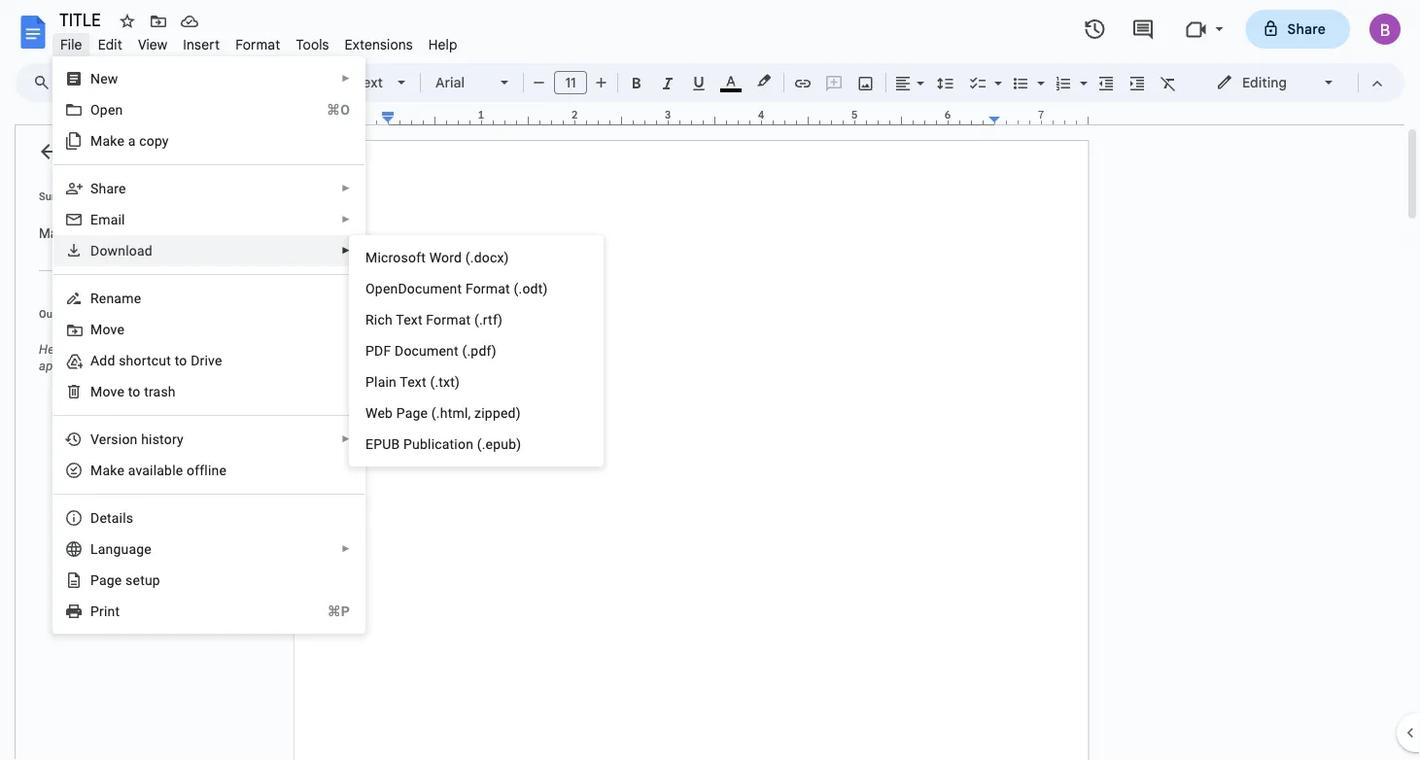 Task type: locate. For each thing, give the bounding box(es) containing it.
here.
[[81, 359, 110, 373]]

e right ma
[[117, 462, 124, 478]]

► for ownload
[[341, 245, 351, 256]]

1 horizontal spatial r
[[366, 312, 374, 328]]

summary
[[39, 190, 85, 202]]

setup
[[126, 572, 160, 588]]

text color image
[[720, 69, 742, 92]]

ove
[[102, 321, 124, 337]]

open o element
[[90, 102, 129, 118]]

format up (.rtf)
[[466, 280, 510, 296]]

text
[[358, 74, 383, 91]]

0 horizontal spatial to
[[144, 342, 155, 357]]

tools menu item
[[288, 33, 337, 56]]

to left the
[[144, 342, 155, 357]]

file
[[60, 36, 82, 53]]

ich
[[374, 312, 393, 328]]

the
[[159, 342, 177, 357]]

opendocument format (.odt) o element
[[366, 280, 554, 296]]

1 vertical spatial p
[[90, 603, 99, 619]]

0 horizontal spatial h
[[141, 431, 149, 447]]

main toolbar
[[57, 0, 1184, 243]]

p for rint
[[90, 603, 99, 619]]

publication
[[403, 436, 473, 452]]

move
[[90, 383, 124, 400]]

new n element
[[90, 70, 124, 87]]

ew
[[100, 70, 118, 87]]

s
[[90, 180, 99, 196]]

0 vertical spatial format
[[235, 36, 280, 53]]

p
[[366, 343, 374, 359], [90, 603, 99, 619]]

r for ich
[[366, 312, 374, 328]]

web
[[366, 405, 393, 421]]

edit menu item
[[90, 33, 130, 56]]

1 horizontal spatial to
[[175, 352, 187, 368]]

e
[[117, 462, 124, 478], [115, 572, 122, 588]]

add
[[119, 342, 141, 357]]

1 horizontal spatial o
[[366, 280, 375, 296]]

2 vertical spatial format
[[426, 312, 471, 328]]

⌘o element
[[303, 100, 350, 120]]

format down o pendocument format (.odt)
[[426, 312, 471, 328]]

file menu item
[[52, 33, 90, 56]]

1 vertical spatial e
[[115, 572, 122, 588]]

right margin image
[[990, 110, 1088, 124]]

e pub publication (.epub)
[[366, 436, 521, 452]]

add shortcut to drive
[[90, 352, 222, 368]]

h right version
[[141, 431, 149, 447]]

o pen
[[90, 102, 123, 118]]

2 ► from the top
[[341, 183, 351, 194]]

pa
[[90, 572, 107, 588]]

make a copy c element
[[90, 133, 175, 149]]

view menu item
[[130, 33, 175, 56]]

⌘p
[[327, 603, 350, 619]]

ext
[[408, 374, 427, 390]]

0 vertical spatial r
[[90, 290, 99, 306]]

0 vertical spatial e
[[90, 211, 98, 227]]

format left the tools
[[235, 36, 280, 53]]

⌘o
[[327, 102, 350, 118]]

to left drive
[[175, 352, 187, 368]]

ma k e available offline
[[90, 462, 227, 478]]

print p element
[[90, 603, 126, 619]]

1 ► from the top
[[341, 73, 351, 84]]

0 horizontal spatial o
[[90, 102, 100, 118]]

m ove
[[90, 321, 124, 337]]

n
[[90, 70, 100, 87]]

help
[[428, 36, 457, 53]]

► for mail
[[341, 214, 351, 225]]

e
[[90, 211, 98, 227], [366, 436, 373, 452]]

1 horizontal spatial h
[[440, 405, 448, 421]]

1 vertical spatial r
[[366, 312, 374, 328]]

highlight color image
[[753, 69, 775, 92]]

format
[[235, 36, 280, 53], [466, 280, 510, 296], [426, 312, 471, 328]]

version history h element
[[90, 431, 189, 447]]

0 vertical spatial h
[[440, 405, 448, 421]]

df
[[374, 343, 391, 359]]

1 vertical spatial o
[[366, 280, 375, 296]]

to
[[144, 342, 155, 357], [175, 352, 187, 368]]

menu containing microsoft word (.doc
[[349, 235, 604, 467]]

share
[[1288, 20, 1326, 37]]

menu
[[26, 0, 366, 760], [349, 235, 604, 467]]

1 horizontal spatial e
[[366, 436, 373, 452]]

)
[[504, 249, 509, 265]]

⌘p element
[[304, 602, 350, 621]]

r left text
[[366, 312, 374, 328]]

summary heading
[[39, 189, 85, 204]]

3 ► from the top
[[341, 214, 351, 225]]

menu bar containing file
[[52, 25, 465, 57]]

p for df
[[366, 343, 374, 359]]

(.rtf)
[[474, 312, 503, 328]]

editing
[[1242, 74, 1287, 91]]

ename
[[99, 290, 141, 306]]

menu bar
[[52, 25, 465, 57]]

1 vertical spatial e
[[366, 436, 373, 452]]

e down web
[[366, 436, 373, 452]]

(.txt)
[[430, 374, 460, 390]]

e for k
[[117, 462, 124, 478]]

6 ► from the top
[[341, 543, 351, 555]]

r up m
[[90, 290, 99, 306]]

pendocument
[[375, 280, 462, 296]]

plain text (.txt) t element
[[366, 374, 466, 390]]

0 horizontal spatial e
[[90, 211, 98, 227]]

rename r element
[[90, 290, 147, 306]]

available
[[128, 462, 183, 478]]

0 horizontal spatial p
[[90, 603, 99, 619]]

left margin image
[[296, 110, 394, 124]]

o up ich
[[366, 280, 375, 296]]

(.odt)
[[514, 280, 548, 296]]

e down s
[[90, 211, 98, 227]]

r ename
[[90, 290, 141, 306]]

Menus field
[[24, 69, 67, 96]]

zipped)
[[474, 405, 521, 421]]

insert
[[183, 36, 220, 53]]

Rename text field
[[52, 8, 112, 31]]

download d element
[[90, 243, 158, 259]]

document outline element
[[16, 125, 280, 760]]

word
[[429, 249, 462, 265]]

d
[[90, 243, 100, 259]]

menu bar inside menu bar banner
[[52, 25, 465, 57]]

outline
[[39, 308, 74, 320]]

version
[[90, 431, 138, 447]]

0 vertical spatial p
[[366, 343, 374, 359]]

move t o trash
[[90, 383, 176, 400]]

rint
[[99, 603, 120, 619]]

0 horizontal spatial r
[[90, 290, 99, 306]]

l anguage
[[90, 541, 152, 557]]

► for anguage
[[341, 543, 351, 555]]

mail
[[98, 211, 125, 227]]

make available offline k element
[[90, 462, 232, 478]]

document
[[395, 343, 459, 359]]

► for hare
[[341, 183, 351, 194]]

0 vertical spatial o
[[90, 102, 100, 118]]

(.doc
[[465, 249, 497, 265]]

hare
[[99, 180, 126, 196]]

►
[[341, 73, 351, 84], [341, 183, 351, 194], [341, 214, 351, 225], [341, 245, 351, 256], [341, 434, 351, 445], [341, 543, 351, 555]]

insert image image
[[855, 69, 877, 96]]

document
[[180, 342, 237, 357]]

4 ► from the top
[[341, 245, 351, 256]]

istory
[[149, 431, 184, 447]]

ownload
[[100, 243, 153, 259]]

n ew
[[90, 70, 118, 87]]

h
[[440, 405, 448, 421], [141, 431, 149, 447]]

h up e pub publication (.epub)
[[440, 405, 448, 421]]

format inside format menu item
[[235, 36, 280, 53]]

1 horizontal spatial p
[[366, 343, 374, 359]]

p up the plain
[[366, 343, 374, 359]]

add
[[90, 352, 115, 368]]

p down pa on the left of page
[[90, 603, 99, 619]]

editing button
[[1202, 68, 1349, 97]]

g
[[107, 572, 115, 588]]

Star checkbox
[[114, 8, 141, 35]]

e right pa on the left of page
[[115, 572, 122, 588]]

application
[[0, 0, 1420, 760]]

o down the n
[[90, 102, 100, 118]]

o for pen
[[90, 102, 100, 118]]

0 vertical spatial e
[[117, 462, 124, 478]]

share button
[[1246, 10, 1350, 49]]

language l element
[[90, 541, 157, 557]]

m
[[90, 321, 102, 337]]

r
[[90, 290, 99, 306], [366, 312, 374, 328]]

e for mail
[[90, 211, 98, 227]]



Task type: vqa. For each thing, say whether or not it's contained in the screenshot.


Task type: describe. For each thing, give the bounding box(es) containing it.
microsoft
[[366, 249, 426, 265]]

mode and view toolbar
[[1202, 63, 1393, 102]]

tools
[[296, 36, 329, 53]]

view
[[138, 36, 167, 53]]

text
[[396, 312, 423, 328]]

p rint
[[90, 603, 120, 619]]

plain
[[366, 374, 397, 390]]

will
[[240, 342, 260, 357]]

(.
[[431, 405, 440, 421]]

rich text format (.rtf) r element
[[366, 312, 509, 328]]

normal text
[[308, 74, 383, 91]]

Font size text field
[[555, 71, 586, 94]]

appear
[[39, 359, 78, 373]]

e mail
[[90, 211, 125, 227]]

t
[[400, 374, 408, 390]]

trash
[[144, 383, 176, 400]]

make
[[90, 133, 124, 149]]

align & indent image
[[892, 69, 915, 96]]

anguage
[[98, 541, 152, 557]]

1 vertical spatial format
[[466, 280, 510, 296]]

headings you add to the document will appear here.
[[39, 342, 260, 373]]

offline
[[187, 462, 227, 478]]

share s element
[[90, 180, 132, 196]]

opy
[[146, 133, 169, 149]]

(.epub)
[[477, 436, 521, 452]]

plain t ext (.txt)
[[366, 374, 460, 390]]

1 vertical spatial h
[[141, 431, 149, 447]]

format menu item
[[228, 33, 288, 56]]

line & paragraph spacing image
[[935, 69, 957, 96]]

menu bar banner
[[0, 0, 1420, 760]]

e for g
[[115, 572, 122, 588]]

pen
[[100, 102, 123, 118]]

version h istory
[[90, 431, 184, 447]]

(.pdf)
[[462, 343, 497, 359]]

tml,
[[448, 405, 471, 421]]

add shortcut to drive , element
[[90, 352, 228, 368]]

edit
[[98, 36, 122, 53]]

move m element
[[90, 321, 130, 337]]

5 ► from the top
[[341, 434, 351, 445]]

you
[[96, 342, 116, 357]]

outline heading
[[16, 306, 280, 333]]

to inside headings you add to the document will appear here.
[[144, 342, 155, 357]]

r for ename
[[90, 290, 99, 306]]

web page (. h tml, zipped)
[[366, 405, 521, 421]]

microsoft word (.doc x )
[[366, 249, 509, 265]]

insert menu item
[[175, 33, 228, 56]]

make a c opy
[[90, 133, 169, 149]]

help menu item
[[421, 33, 465, 56]]

extensions menu item
[[337, 33, 421, 56]]

x
[[497, 249, 504, 265]]

microsoft word (.docx) x element
[[366, 249, 515, 265]]

d ownload
[[90, 243, 153, 259]]

styles list. normal text selected. option
[[308, 69, 386, 96]]

extensions
[[345, 36, 413, 53]]

o for pendocument
[[366, 280, 375, 296]]

s hare
[[90, 180, 126, 196]]

o
[[133, 383, 140, 400]]

ma
[[90, 462, 110, 478]]

► for ew
[[341, 73, 351, 84]]

page setup g element
[[90, 572, 166, 588]]

details
[[90, 510, 133, 526]]

headings
[[39, 342, 93, 357]]

pub
[[373, 436, 400, 452]]

r ich text format (.rtf)
[[366, 312, 503, 328]]

e for pub
[[366, 436, 373, 452]]

l
[[90, 541, 98, 557]]

arial
[[435, 74, 465, 91]]

drive
[[191, 352, 222, 368]]

menu containing n
[[26, 0, 366, 760]]

k
[[110, 462, 117, 478]]

epub publication (.epub) e element
[[366, 436, 527, 452]]

email e element
[[90, 211, 131, 227]]

shortcut
[[119, 352, 171, 368]]

application containing share
[[0, 0, 1420, 760]]

Font size field
[[554, 71, 595, 95]]

pdf document (.pdf) p element
[[366, 343, 502, 359]]

arial option
[[435, 69, 489, 96]]

p df document (.pdf)
[[366, 343, 497, 359]]

details b element
[[90, 510, 139, 526]]

o pendocument format (.odt)
[[366, 280, 548, 296]]

normal
[[308, 74, 354, 91]]

move to trash t element
[[90, 383, 182, 400]]

to inside menu
[[175, 352, 187, 368]]

page
[[396, 405, 428, 421]]

c
[[139, 133, 146, 149]]

a
[[128, 133, 136, 149]]

web page (.html, zipped) h element
[[366, 405, 527, 421]]



